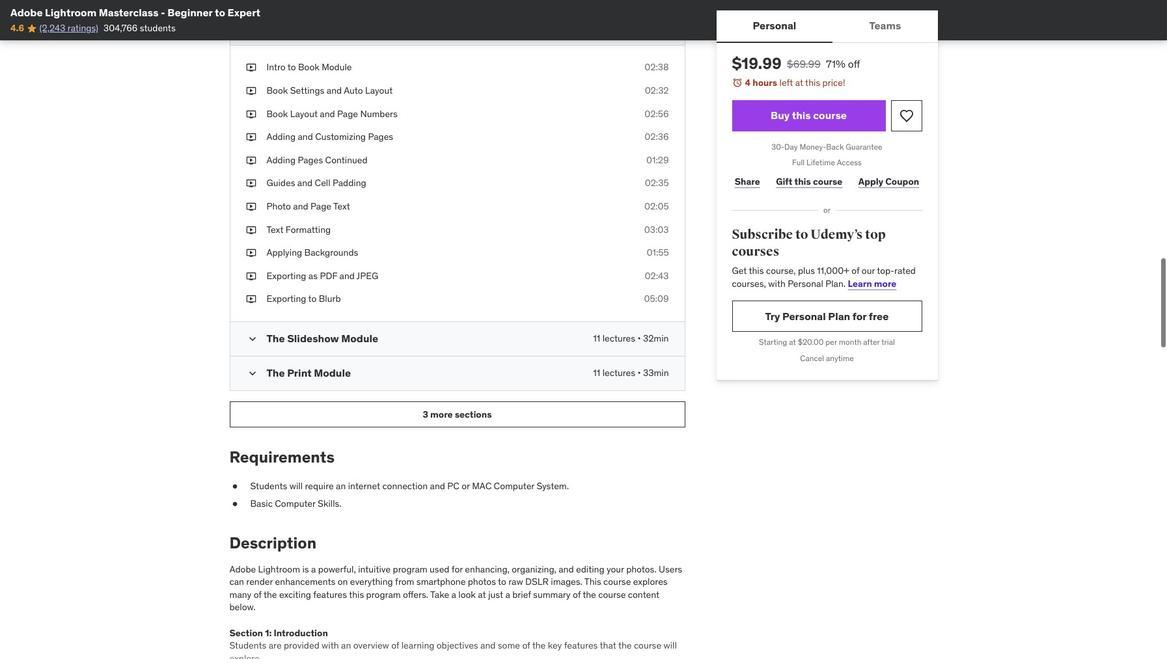 Task type: locate. For each thing, give the bounding box(es) containing it.
text down the photo
[[267, 224, 284, 235]]

1 horizontal spatial or
[[824, 205, 831, 215]]

0 horizontal spatial adobe
[[10, 6, 43, 19]]

adding up guides
[[267, 154, 296, 166]]

1 horizontal spatial features
[[565, 640, 598, 652]]

1 vertical spatial features
[[565, 640, 598, 652]]

1 vertical spatial at
[[790, 338, 796, 347]]

try
[[766, 310, 781, 323]]

0 horizontal spatial layout
[[290, 108, 318, 120]]

this down everything
[[349, 589, 364, 601]]

this right buy
[[793, 109, 811, 122]]

personal up $19.99
[[753, 19, 797, 32]]

intuitive
[[358, 564, 391, 576]]

a left look
[[452, 589, 457, 601]]

apply coupon
[[859, 176, 920, 187]]

0 vertical spatial module
[[322, 61, 352, 73]]

or up the udemy's at right top
[[824, 205, 831, 215]]

lectures up 11 lectures • 33min
[[603, 333, 636, 345]]

numbers
[[360, 108, 398, 120]]

features inside adobe lightroom is a powerful, intuitive program used for enhancing, organizing, and editing your photos. users can render enhancements on everything from smartphone photos to raw dslr images. this course explores many of the exciting features this program offers. take a look at just a brief summary of the course content below.
[[313, 589, 347, 601]]

2 vertical spatial at
[[478, 589, 486, 601]]

1 vertical spatial adding
[[267, 154, 296, 166]]

0 horizontal spatial for
[[452, 564, 463, 576]]

personal up $20.00
[[783, 310, 826, 323]]

1 vertical spatial lectures
[[603, 367, 636, 379]]

1 vertical spatial or
[[462, 481, 470, 492]]

0 vertical spatial students
[[250, 481, 287, 492]]

layout up numbers
[[365, 85, 393, 96]]

editing
[[576, 564, 605, 576]]

anytime
[[827, 354, 854, 364]]

1 • from the top
[[638, 333, 641, 345]]

0 vertical spatial with
[[769, 278, 786, 290]]

and up images.
[[559, 564, 574, 576]]

lectures down 11 lectures • 32min
[[603, 367, 636, 379]]

at down 'photos'
[[478, 589, 486, 601]]

02:56
[[645, 108, 669, 120]]

at right "left"
[[796, 77, 804, 89]]

internet
[[348, 481, 380, 492]]

exporting down applying
[[267, 270, 306, 282]]

adding and customizing pages
[[267, 131, 394, 143]]

features down on
[[313, 589, 347, 601]]

program down everything
[[366, 589, 401, 601]]

32min
[[644, 333, 669, 345]]

or right pc
[[462, 481, 470, 492]]

photo
[[267, 201, 291, 212]]

of left learning
[[392, 640, 399, 652]]

2 adding from the top
[[267, 154, 296, 166]]

will right that
[[664, 640, 677, 652]]

02:38
[[645, 61, 669, 73]]

will inside section 1: introduction students are provided with an overview of learning objectives and some of the key features that the course will explore.
[[664, 640, 677, 652]]

buy this course
[[771, 109, 847, 122]]

3 more sections button
[[230, 402, 686, 428]]

personal inside button
[[753, 19, 797, 32]]

sections
[[455, 409, 492, 420]]

to inside adobe lightroom is a powerful, intuitive program used for enhancing, organizing, and editing your photos. users can render enhancements on everything from smartphone photos to raw dslr images. this course explores many of the exciting features this program offers. take a look at just a brief summary of the course content below.
[[498, 577, 507, 588]]

photos
[[468, 577, 496, 588]]

0 horizontal spatial with
[[322, 640, 339, 652]]

0 vertical spatial adding
[[267, 131, 296, 143]]

1 vertical spatial page
[[311, 201, 332, 212]]

module right the print
[[314, 367, 351, 380]]

at left $20.00
[[790, 338, 796, 347]]

small image left slideshow at the bottom left of page
[[246, 333, 259, 346]]

1 horizontal spatial with
[[769, 278, 786, 290]]

and left cell
[[298, 177, 313, 189]]

adobe for adobe lightroom is a powerful, intuitive program used for enhancing, organizing, and editing your photos. users can render enhancements on everything from smartphone photos to raw dslr images. this course explores many of the exciting features this program offers. take a look at just a brief summary of the course content below.
[[230, 564, 256, 576]]

guides
[[267, 177, 295, 189]]

book
[[298, 61, 320, 73], [267, 85, 288, 96], [267, 108, 288, 120]]

the
[[264, 589, 277, 601], [583, 589, 597, 601], [533, 640, 546, 652], [619, 640, 632, 652]]

11 lectures • 33min
[[594, 367, 669, 379]]

computer down require
[[275, 498, 316, 510]]

this inside get this course, plus 11,000+ of our top-rated courses, with personal plan.
[[749, 265, 764, 277]]

1 vertical spatial the
[[267, 367, 285, 380]]

adobe up can
[[230, 564, 256, 576]]

tab list
[[717, 10, 938, 43]]

2 the from the top
[[267, 367, 285, 380]]

01:55
[[647, 247, 669, 259]]

basic computer skills.
[[250, 498, 342, 510]]

learn
[[848, 278, 873, 290]]

1 11 from the top
[[594, 333, 601, 345]]

adobe up 4.6
[[10, 6, 43, 19]]

brief
[[513, 589, 531, 601]]

2 lectures from the top
[[603, 367, 636, 379]]

our
[[862, 265, 876, 277]]

program
[[393, 564, 428, 576], [366, 589, 401, 601]]

xsmall image
[[246, 61, 256, 74], [246, 85, 256, 97], [246, 131, 256, 144], [246, 201, 256, 213], [246, 224, 256, 237], [246, 247, 256, 260], [230, 498, 240, 511]]

0 horizontal spatial pages
[[298, 154, 323, 166]]

1 vertical spatial lightroom
[[258, 564, 300, 576]]

1 exporting from the top
[[267, 270, 306, 282]]

for
[[853, 310, 867, 323], [452, 564, 463, 576]]

tab list containing personal
[[717, 10, 938, 43]]

students inside section 1: introduction students are provided with an overview of learning objectives and some of the key features that the course will explore.
[[230, 640, 267, 652]]

adding for adding pages continued
[[267, 154, 296, 166]]

small image left the print
[[246, 367, 259, 380]]

everything
[[350, 577, 393, 588]]

1 horizontal spatial computer
[[494, 481, 535, 492]]

with inside get this course, plus 11,000+ of our top-rated courses, with personal plan.
[[769, 278, 786, 290]]

lightroom up render
[[258, 564, 300, 576]]

1 vertical spatial will
[[664, 640, 677, 652]]

0 horizontal spatial lightroom
[[45, 6, 97, 19]]

2 • from the top
[[638, 367, 641, 379]]

plan
[[829, 310, 851, 323]]

of left our
[[852, 265, 860, 277]]

at inside adobe lightroom is a powerful, intuitive program used for enhancing, organizing, and editing your photos. users can render enhancements on everything from smartphone photos to raw dslr images. this course explores many of the exciting features this program offers. take a look at just a brief summary of the course content below.
[[478, 589, 486, 601]]

1 vertical spatial layout
[[290, 108, 318, 120]]

are
[[269, 640, 282, 652]]

gift this course
[[777, 176, 843, 187]]

• left 32min
[[638, 333, 641, 345]]

2 exporting from the top
[[267, 293, 306, 305]]

from
[[395, 577, 415, 588]]

auto
[[344, 85, 363, 96]]

0 vertical spatial text
[[333, 201, 350, 212]]

of right some
[[523, 640, 531, 652]]

1 vertical spatial •
[[638, 367, 641, 379]]

1 vertical spatial small image
[[246, 367, 259, 380]]

1 lectures from the top
[[603, 333, 636, 345]]

xsmall image for intro to book module
[[246, 61, 256, 74]]

program up from
[[393, 564, 428, 576]]

0 vertical spatial book
[[298, 61, 320, 73]]

rated
[[895, 265, 916, 277]]

1 vertical spatial personal
[[788, 278, 824, 290]]

1 horizontal spatial text
[[333, 201, 350, 212]]

settings
[[290, 85, 325, 96]]

1 small image from the top
[[246, 333, 259, 346]]

can
[[230, 577, 244, 588]]

01:29
[[647, 154, 669, 166]]

xsmall image
[[246, 108, 256, 121], [246, 154, 256, 167], [246, 177, 256, 190], [246, 270, 256, 283], [246, 293, 256, 306], [230, 481, 240, 493]]

1 vertical spatial text
[[267, 224, 284, 235]]

2 vertical spatial book
[[267, 108, 288, 120]]

0 vertical spatial page
[[337, 108, 358, 120]]

0 horizontal spatial computer
[[275, 498, 316, 510]]

lightroom up '(2,243 ratings)'
[[45, 6, 97, 19]]

features right key
[[565, 640, 598, 652]]

a right just
[[506, 589, 511, 601]]

basic
[[250, 498, 273, 510]]

smartphone
[[417, 577, 466, 588]]

1 horizontal spatial adobe
[[230, 564, 256, 576]]

xsmall image for book settings and auto layout
[[246, 85, 256, 97]]

customizing
[[315, 131, 366, 143]]

of down images.
[[573, 589, 581, 601]]

pdf
[[320, 270, 338, 282]]

0 vertical spatial small image
[[246, 333, 259, 346]]

adding up adding pages continued
[[267, 131, 296, 143]]

to inside "subscribe to udemy's top courses"
[[796, 227, 809, 243]]

this for gift
[[795, 176, 812, 187]]

look
[[459, 589, 476, 601]]

1 horizontal spatial more
[[875, 278, 897, 290]]

xsmall image for book layout and page numbers
[[246, 108, 256, 121]]

the left slideshow at the bottom left of page
[[267, 332, 285, 345]]

1 vertical spatial more
[[431, 409, 453, 420]]

1 horizontal spatial will
[[664, 640, 677, 652]]

an up skills.
[[336, 481, 346, 492]]

guarantee
[[846, 142, 883, 152]]

1 adding from the top
[[267, 131, 296, 143]]

0 vertical spatial pages
[[368, 131, 394, 143]]

apply
[[859, 176, 884, 187]]

with down 'course,'
[[769, 278, 786, 290]]

layout down settings
[[290, 108, 318, 120]]

subscribe to udemy's top courses
[[732, 227, 886, 260]]

and up adding pages continued
[[298, 131, 313, 143]]

0 vertical spatial •
[[638, 333, 641, 345]]

and
[[327, 85, 342, 96], [320, 108, 335, 120], [298, 131, 313, 143], [298, 177, 313, 189], [293, 201, 308, 212], [340, 270, 355, 282], [430, 481, 445, 492], [559, 564, 574, 576], [481, 640, 496, 652]]

skills.
[[318, 498, 342, 510]]

more for learn
[[875, 278, 897, 290]]

2 vertical spatial personal
[[783, 310, 826, 323]]

lightroom
[[45, 6, 97, 19], [258, 564, 300, 576]]

text formatting
[[267, 224, 331, 235]]

2 small image from the top
[[246, 367, 259, 380]]

as
[[309, 270, 318, 282]]

1 the from the top
[[267, 332, 285, 345]]

0 horizontal spatial more
[[431, 409, 453, 420]]

course inside section 1: introduction students are provided with an overview of learning objectives and some of the key features that the course will explore.
[[634, 640, 662, 652]]

to left the udemy's at right top
[[796, 227, 809, 243]]

small image for the print module
[[246, 367, 259, 380]]

71%
[[827, 57, 846, 70]]

module right slideshow at the bottom left of page
[[342, 332, 379, 345]]

is
[[303, 564, 309, 576]]

require
[[305, 481, 334, 492]]

adding for adding and customizing pages
[[267, 131, 296, 143]]

xsmall image for text formatting
[[246, 224, 256, 237]]

text down padding
[[333, 201, 350, 212]]

this inside button
[[793, 109, 811, 122]]

11 lectures • 32min
[[594, 333, 669, 345]]

hours
[[753, 77, 778, 89]]

2 vertical spatial module
[[314, 367, 351, 380]]

2 11 from the top
[[594, 367, 601, 379]]

a right is
[[311, 564, 316, 576]]

page down auto
[[337, 108, 358, 120]]

exciting
[[279, 589, 311, 601]]

0 vertical spatial features
[[313, 589, 347, 601]]

xsmall image for exporting to blurb
[[246, 293, 256, 306]]

with
[[769, 278, 786, 290], [322, 640, 339, 652]]

course down "this"
[[599, 589, 626, 601]]

to left raw
[[498, 577, 507, 588]]

1 vertical spatial program
[[366, 589, 401, 601]]

0 vertical spatial adobe
[[10, 6, 43, 19]]

students
[[250, 481, 287, 492], [230, 640, 267, 652]]

course down lifetime
[[814, 176, 843, 187]]

an left overview
[[341, 640, 351, 652]]

0 vertical spatial lectures
[[603, 333, 636, 345]]

0 horizontal spatial page
[[311, 201, 332, 212]]

introduction
[[274, 628, 328, 639]]

to right intro
[[288, 61, 296, 73]]

book for layout
[[267, 108, 288, 120]]

and left auto
[[327, 85, 342, 96]]

an
[[336, 481, 346, 492], [341, 640, 351, 652]]

0 vertical spatial the
[[267, 332, 285, 345]]

0 vertical spatial lightroom
[[45, 6, 97, 19]]

exporting down exporting as pdf and jpeg
[[267, 293, 306, 305]]

students up explore.
[[230, 640, 267, 652]]

this right gift
[[795, 176, 812, 187]]

exporting to blurb
[[267, 293, 341, 305]]

the slideshow module
[[267, 332, 379, 345]]

learn more
[[848, 278, 897, 290]]

1 vertical spatial students
[[230, 640, 267, 652]]

small image for the slideshow module
[[246, 333, 259, 346]]

with right provided
[[322, 640, 339, 652]]

learning
[[402, 640, 435, 652]]

module
[[322, 61, 352, 73], [342, 332, 379, 345], [314, 367, 351, 380]]

alarm image
[[732, 78, 743, 88]]

more inside button
[[431, 409, 453, 420]]

pc
[[448, 481, 460, 492]]

0 vertical spatial at
[[796, 77, 804, 89]]

1 horizontal spatial lightroom
[[258, 564, 300, 576]]

0 vertical spatial will
[[290, 481, 303, 492]]

1 vertical spatial for
[[452, 564, 463, 576]]

photo and page text
[[267, 201, 350, 212]]

0 vertical spatial computer
[[494, 481, 535, 492]]

1 vertical spatial with
[[322, 640, 339, 652]]

11 up 11 lectures • 33min
[[594, 333, 601, 345]]

0 vertical spatial exporting
[[267, 270, 306, 282]]

course down the your
[[604, 577, 631, 588]]

top
[[866, 227, 886, 243]]

students up basic
[[250, 481, 287, 492]]

page down cell
[[311, 201, 332, 212]]

course right that
[[634, 640, 662, 652]]

• for the slideshow module
[[638, 333, 641, 345]]

1 horizontal spatial for
[[853, 310, 867, 323]]

1 vertical spatial an
[[341, 640, 351, 652]]

features
[[313, 589, 347, 601], [565, 640, 598, 652]]

for right used
[[452, 564, 463, 576]]

to left "blurb"
[[308, 293, 317, 305]]

0 horizontal spatial will
[[290, 481, 303, 492]]

pages up guides and cell padding at top left
[[298, 154, 323, 166]]

try personal plan for free link
[[732, 301, 923, 332]]

module up the "book settings and auto layout" on the left
[[322, 61, 352, 73]]

0 vertical spatial program
[[393, 564, 428, 576]]

to for intro to book module
[[288, 61, 296, 73]]

course up back
[[814, 109, 847, 122]]

pages
[[368, 131, 394, 143], [298, 154, 323, 166]]

pages down numbers
[[368, 131, 394, 143]]

at inside starting at $20.00 per month after trial cancel anytime
[[790, 338, 796, 347]]

1 vertical spatial book
[[267, 85, 288, 96]]

1 vertical spatial exporting
[[267, 293, 306, 305]]

0 vertical spatial personal
[[753, 19, 797, 32]]

and left some
[[481, 640, 496, 652]]

30-day money-back guarantee full lifetime access
[[772, 142, 883, 168]]

more for 3
[[431, 409, 453, 420]]

the for the print module
[[267, 367, 285, 380]]

1 vertical spatial pages
[[298, 154, 323, 166]]

• left 33min
[[638, 367, 641, 379]]

personal down the "plus"
[[788, 278, 824, 290]]

0 horizontal spatial features
[[313, 589, 347, 601]]

will up basic computer skills.
[[290, 481, 303, 492]]

0 vertical spatial 11
[[594, 333, 601, 345]]

lightroom inside adobe lightroom is a powerful, intuitive program used for enhancing, organizing, and editing your photos. users can render enhancements on everything from smartphone photos to raw dslr images. this course explores many of the exciting features this program offers. take a look at just a brief summary of the course content below.
[[258, 564, 300, 576]]

0 vertical spatial layout
[[365, 85, 393, 96]]

small image
[[246, 333, 259, 346], [246, 367, 259, 380]]

1 vertical spatial module
[[342, 332, 379, 345]]

for left free
[[853, 310, 867, 323]]

teams button
[[833, 10, 938, 42]]

computer right mac
[[494, 481, 535, 492]]

1 vertical spatial adobe
[[230, 564, 256, 576]]

more right 3
[[431, 409, 453, 420]]

the left the print
[[267, 367, 285, 380]]

of down render
[[254, 589, 262, 601]]

1 vertical spatial 11
[[594, 367, 601, 379]]

more down top-
[[875, 278, 897, 290]]

0 vertical spatial more
[[875, 278, 897, 290]]

exporting for exporting to blurb
[[267, 293, 306, 305]]

adobe inside adobe lightroom is a powerful, intuitive program used for enhancing, organizing, and editing your photos. users can render enhancements on everything from smartphone photos to raw dslr images. this course explores many of the exciting features this program offers. take a look at just a brief summary of the course content below.
[[230, 564, 256, 576]]

11 down 11 lectures • 32min
[[594, 367, 601, 379]]

this up the courses,
[[749, 265, 764, 277]]

11,000+
[[818, 265, 850, 277]]



Task type: vqa. For each thing, say whether or not it's contained in the screenshot.
the Course overview
no



Task type: describe. For each thing, give the bounding box(es) containing it.
course inside button
[[814, 109, 847, 122]]

this for buy
[[793, 109, 811, 122]]

summary
[[534, 589, 571, 601]]

the right that
[[619, 640, 632, 652]]

beginner
[[168, 6, 213, 19]]

the down "this"
[[583, 589, 597, 601]]

02:05
[[645, 201, 669, 212]]

$19.99
[[732, 53, 782, 74]]

dslr
[[526, 577, 549, 588]]

ratings)
[[68, 22, 98, 34]]

requirements
[[230, 447, 335, 468]]

0 vertical spatial or
[[824, 205, 831, 215]]

personal button
[[717, 10, 833, 42]]

coupon
[[886, 176, 920, 187]]

padding
[[333, 177, 367, 189]]

02:35
[[645, 177, 669, 189]]

and inside adobe lightroom is a powerful, intuitive program used for enhancing, organizing, and editing your photos. users can render enhancements on everything from smartphone photos to raw dslr images. this course explores many of the exciting features this program offers. take a look at just a brief summary of the course content below.
[[559, 564, 574, 576]]

xsmall image for exporting as pdf and jpeg
[[246, 270, 256, 283]]

plus
[[799, 265, 816, 277]]

share button
[[732, 169, 763, 195]]

(2,243
[[39, 22, 65, 34]]

exporting as pdf and jpeg
[[267, 270, 379, 282]]

backgrounds
[[305, 247, 359, 259]]

11 for the print module
[[594, 367, 601, 379]]

render
[[246, 577, 273, 588]]

to left expert
[[215, 6, 225, 19]]

students will require an internet connection and pc or mac computer system.
[[250, 481, 569, 492]]

left
[[780, 77, 794, 89]]

33min
[[644, 367, 669, 379]]

lectures for the print module
[[603, 367, 636, 379]]

the for the slideshow module
[[267, 332, 285, 345]]

lifetime
[[807, 158, 836, 168]]

0 horizontal spatial text
[[267, 224, 284, 235]]

masterclass
[[99, 6, 159, 19]]

intro to book module
[[267, 61, 352, 73]]

$69.99
[[787, 57, 821, 70]]

system.
[[537, 481, 569, 492]]

4
[[745, 77, 751, 89]]

1 horizontal spatial page
[[337, 108, 358, 120]]

description
[[230, 533, 317, 554]]

0 horizontal spatial a
[[311, 564, 316, 576]]

try personal plan for free
[[766, 310, 889, 323]]

xsmall image for applying backgrounds
[[246, 247, 256, 260]]

get this course, plus 11,000+ of our top-rated courses, with personal plan.
[[732, 265, 916, 290]]

mac
[[472, 481, 492, 492]]

0 vertical spatial an
[[336, 481, 346, 492]]

after
[[864, 338, 880, 347]]

price!
[[823, 77, 846, 89]]

photos.
[[627, 564, 657, 576]]

$20.00
[[798, 338, 824, 347]]

xsmall image for adding and customizing pages
[[246, 131, 256, 144]]

the print module
[[267, 367, 351, 380]]

overview
[[353, 640, 389, 652]]

provided
[[284, 640, 320, 652]]

03:03
[[645, 224, 669, 235]]

your
[[607, 564, 625, 576]]

adobe for adobe lightroom masterclass - beginner to expert
[[10, 6, 43, 19]]

back
[[827, 142, 844, 152]]

xsmall image for photo and page text
[[246, 201, 256, 213]]

enhancements
[[275, 577, 336, 588]]

this down $69.99
[[806, 77, 821, 89]]

this for get
[[749, 265, 764, 277]]

and down the "book settings and auto layout" on the left
[[320, 108, 335, 120]]

and left pc
[[430, 481, 445, 492]]

jpeg
[[357, 270, 379, 282]]

and right pdf
[[340, 270, 355, 282]]

the down render
[[264, 589, 277, 601]]

xsmall image for adding pages continued
[[246, 154, 256, 167]]

to for subscribe to udemy's top courses
[[796, 227, 809, 243]]

to for exporting to blurb
[[308, 293, 317, 305]]

$19.99 $69.99 71% off
[[732, 53, 861, 74]]

1 horizontal spatial pages
[[368, 131, 394, 143]]

wishlist image
[[899, 108, 915, 123]]

print
[[287, 367, 312, 380]]

2 horizontal spatial a
[[506, 589, 511, 601]]

the left key
[[533, 640, 546, 652]]

for inside adobe lightroom is a powerful, intuitive program used for enhancing, organizing, and editing your photos. users can render enhancements on everything from smartphone photos to raw dslr images. this course explores many of the exciting features this program offers. take a look at just a brief summary of the course content below.
[[452, 564, 463, 576]]

applying
[[267, 247, 302, 259]]

304,766
[[104, 22, 138, 34]]

0 horizontal spatial or
[[462, 481, 470, 492]]

and inside section 1: introduction students are provided with an overview of learning objectives and some of the key features that the course will explore.
[[481, 640, 496, 652]]

some
[[498, 640, 520, 652]]

module for the print module
[[314, 367, 351, 380]]

personal inside get this course, plus 11,000+ of our top-rated courses, with personal plan.
[[788, 278, 824, 290]]

(2,243 ratings)
[[39, 22, 98, 34]]

and right the photo
[[293, 201, 308, 212]]

book for settings
[[267, 85, 288, 96]]

plan.
[[826, 278, 846, 290]]

1 horizontal spatial a
[[452, 589, 457, 601]]

features inside section 1: introduction students are provided with an overview of learning objectives and some of the key features that the course will explore.
[[565, 640, 598, 652]]

courses,
[[732, 278, 767, 290]]

buy
[[771, 109, 790, 122]]

4 hours left at this price!
[[745, 77, 846, 89]]

exporting for exporting as pdf and jpeg
[[267, 270, 306, 282]]

module for the slideshow module
[[342, 332, 379, 345]]

take
[[431, 589, 450, 601]]

images.
[[551, 577, 583, 588]]

• for the print module
[[638, 367, 641, 379]]

adobe lightroom is a powerful, intuitive program used for enhancing, organizing, and editing your photos. users can render enhancements on everything from smartphone photos to raw dslr images. this course explores many of the exciting features this program offers. take a look at just a brief summary of the course content below.
[[230, 564, 683, 614]]

buy this course button
[[732, 100, 886, 131]]

trial
[[882, 338, 896, 347]]

day
[[785, 142, 798, 152]]

expert
[[228, 6, 261, 19]]

cancel
[[801, 354, 825, 364]]

1 horizontal spatial layout
[[365, 85, 393, 96]]

starting
[[760, 338, 788, 347]]

lightroom for masterclass
[[45, 6, 97, 19]]

free
[[869, 310, 889, 323]]

blurb
[[319, 293, 341, 305]]

section
[[230, 628, 263, 639]]

learn more link
[[848, 278, 897, 290]]

access
[[837, 158, 862, 168]]

this inside adobe lightroom is a powerful, intuitive program used for enhancing, organizing, and editing your photos. users can render enhancements on everything from smartphone photos to raw dslr images. this course explores many of the exciting features this program offers. take a look at just a brief summary of the course content below.
[[349, 589, 364, 601]]

with inside section 1: introduction students are provided with an overview of learning objectives and some of the key features that the course will explore.
[[322, 640, 339, 652]]

lectures for the slideshow module
[[603, 333, 636, 345]]

1 vertical spatial computer
[[275, 498, 316, 510]]

11 for the slideshow module
[[594, 333, 601, 345]]

an inside section 1: introduction students are provided with an overview of learning objectives and some of the key features that the course will explore.
[[341, 640, 351, 652]]

of inside get this course, plus 11,000+ of our top-rated courses, with personal plan.
[[852, 265, 860, 277]]

book settings and auto layout
[[267, 85, 393, 96]]

offers.
[[403, 589, 429, 601]]

xsmall image for guides and cell padding
[[246, 177, 256, 190]]

enhancing,
[[465, 564, 510, 576]]

gift
[[777, 176, 793, 187]]

4.6
[[10, 22, 24, 34]]

explore.
[[230, 653, 262, 660]]

0 vertical spatial for
[[853, 310, 867, 323]]

lightroom for is
[[258, 564, 300, 576]]

formatting
[[286, 224, 331, 235]]



